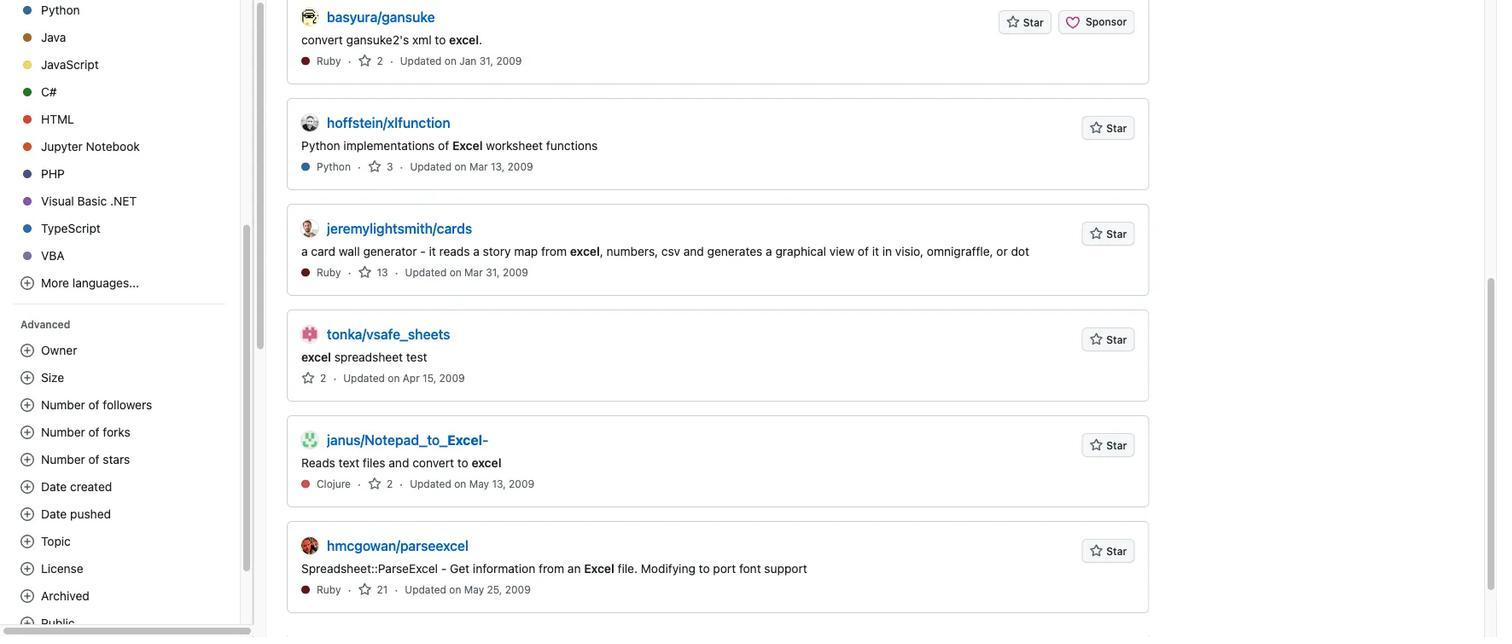 Task type: vqa. For each thing, say whether or not it's contained in the screenshot.
Docker in A single place for your team to manage Docker images and decide who can see and access your images.
no



Task type: describe. For each thing, give the bounding box(es) containing it.
size button
[[14, 365, 226, 392]]

forks
[[103, 426, 130, 440]]

plus circle image for public
[[20, 617, 34, 631]]

hmcgowan/parseexcel link
[[327, 536, 469, 557]]

· updated on mar 31, 2009
[[395, 266, 528, 280]]

· right sc 9kayk9 0 image
[[333, 371, 337, 386]]

updated for janus/notepad_to_
[[410, 479, 452, 491]]

2 vertical spatial excel
[[584, 562, 615, 576]]

number of followers
[[41, 398, 152, 412]]

janus/notepad_to_
[[327, 432, 448, 449]]

25,
[[487, 584, 502, 596]]

star button for jeremylightsmith/cards
[[1082, 222, 1135, 246]]

0 vertical spatial and
[[684, 244, 704, 258]]

more languages...
[[41, 276, 139, 290]]

· down text
[[358, 477, 361, 491]]

visual basic .net
[[41, 194, 137, 208]]

· down reads text files and convert to excel
[[400, 477, 403, 491]]

map
[[514, 244, 538, 258]]

created
[[70, 480, 112, 494]]

1 a from the left
[[301, 244, 308, 258]]

xml
[[412, 32, 432, 47]]

updated for hmcgowan/parseexcel
[[405, 584, 447, 596]]

python link
[[14, 0, 226, 24]]

plus circle image for size
[[20, 371, 34, 385]]

date for date pushed
[[41, 508, 67, 522]]

0 horizontal spatial and
[[389, 456, 409, 470]]

jupyter notebook link
[[14, 133, 226, 161]]

on for janus/notepad_to_
[[454, 479, 466, 491]]

excel up jan
[[449, 32, 479, 47]]

star button for hmcgowan/parseexcel
[[1082, 540, 1135, 564]]

sc 9kayk9 0 image
[[301, 372, 315, 386]]

sc 9kayk9 0 image for hmcgowan/parseexcel
[[358, 584, 372, 597]]

plus circle image for topic
[[20, 535, 34, 549]]

jan
[[460, 55, 477, 67]]

2009 for janus/notepad_to_
[[509, 479, 535, 491]]

sponsor link
[[1059, 10, 1135, 34]]

worksheet
[[486, 138, 543, 152]]

on for hoffstein/xlfunction
[[455, 161, 467, 173]]

size
[[41, 371, 64, 385]]

python implementations of excel worksheet functions
[[301, 138, 598, 152]]

ruby for jeremylightsmith/cards
[[317, 267, 341, 279]]

python language element
[[317, 159, 351, 175]]

of right view
[[858, 244, 869, 258]]

number of forks
[[41, 426, 130, 440]]

text
[[339, 456, 360, 470]]

,
[[600, 244, 603, 258]]

spreadsheet::parseexcel - get information from an excel file. modifying to port font support
[[301, 562, 808, 576]]

test
[[406, 350, 427, 364]]

region containing python
[[0, 0, 253, 638]]

c# link
[[14, 79, 226, 106]]

on for basyura/gansuke
[[445, 55, 457, 67]]

· updated on may 13, 2009
[[400, 477, 535, 491]]

sc 9kayk9 0 image for jeremylightsmith/cards
[[358, 266, 372, 280]]

files
[[363, 456, 386, 470]]

hoffstein/xlfunction
[[327, 115, 450, 131]]

date pushed button
[[14, 501, 226, 529]]

· right 21
[[395, 583, 398, 597]]

plus circle image for number of stars
[[20, 453, 34, 467]]

ruby language element for hmcgowan/parseexcel
[[317, 583, 341, 598]]

· left 3 link on the left of page
[[358, 160, 361, 174]]

topic button
[[14, 529, 226, 556]]

2009 inside · updated on apr 15, 2009
[[439, 373, 465, 385]]

plus circle image for more languages...
[[20, 277, 34, 290]]

gansuke2's
[[346, 32, 409, 47]]

number for number of forks
[[41, 426, 85, 440]]

2009 for hoffstein/xlfunction
[[508, 161, 533, 173]]

1 vertical spatial 2 link
[[301, 371, 326, 386]]

basyura/gansuke
[[327, 9, 435, 25]]

on for jeremylightsmith/cards
[[450, 267, 462, 279]]

number for number of followers
[[41, 398, 85, 412]]

advanced element
[[7, 337, 233, 638]]

php
[[41, 167, 65, 181]]

star button for tonka/vsafe_sheets
[[1082, 328, 1135, 352]]

basic
[[77, 194, 107, 208]]

notebook
[[86, 140, 140, 154]]

archived button
[[14, 583, 226, 610]]

spreadsheet
[[334, 350, 403, 364]]

· down wall
[[348, 266, 351, 280]]

2 vertical spatial to
[[699, 562, 710, 576]]

21
[[377, 584, 388, 596]]

view
[[830, 244, 855, 258]]

plus circle image for number of followers
[[20, 399, 34, 412]]

star for jeremylightsmith/cards
[[1107, 228, 1127, 240]]

vba
[[41, 249, 65, 263]]

date created
[[41, 480, 112, 494]]

updated inside · updated on apr 15, 2009
[[343, 373, 385, 385]]

dot
[[1011, 244, 1030, 258]]

story
[[483, 244, 511, 258]]

2 a from the left
[[473, 244, 480, 258]]

updated for basyura/gansuke
[[400, 55, 442, 67]]

tonka/vsafe_sheets
[[327, 327, 450, 343]]

plus circle image for license
[[20, 563, 34, 576]]

0 vertical spatial to
[[435, 32, 446, 47]]

31, for basyura/gansuke
[[480, 55, 494, 67]]

2 it from the left
[[872, 244, 879, 258]]

javascript link
[[14, 51, 226, 79]]

13
[[377, 267, 388, 279]]

sc 9kayk9 0 image for hoffstein/xlfunction
[[368, 160, 382, 174]]

number of stars
[[41, 453, 130, 467]]

1 vertical spatial excel
[[448, 432, 482, 449]]

0 horizontal spatial 2
[[320, 373, 326, 385]]

followers
[[103, 398, 152, 412]]

stars
[[103, 453, 130, 467]]

font
[[739, 562, 761, 576]]

reads
[[301, 456, 335, 470]]

plus circle image for owner
[[20, 344, 34, 358]]

html
[[41, 112, 74, 126]]

· right 3
[[400, 160, 403, 174]]

basyura/gansuke link
[[327, 7, 435, 27]]

star for tonka/vsafe_sheets
[[1107, 334, 1127, 346]]

hoffstein/xlfunction link
[[327, 113, 450, 133]]

· left the 21 link
[[348, 583, 351, 597]]

visio,
[[896, 244, 924, 258]]

jeremylightsmith/cards link
[[327, 219, 472, 239]]

· down gansuke2's
[[348, 54, 351, 68]]

1 vertical spatial python
[[301, 138, 340, 152]]

advanced
[[20, 318, 70, 330]]

star for hoffstein/xlfunction
[[1107, 122, 1127, 134]]

jeremylightsmith/cards
[[327, 221, 472, 237]]

jupyter
[[41, 140, 83, 154]]

information
[[473, 562, 536, 576]]

in
[[883, 244, 892, 258]]

13, for hoffstein/xlfunction
[[491, 161, 505, 173]]

date created button
[[14, 474, 226, 501]]

ruby language element for basyura/gansuke
[[317, 53, 341, 69]]

typescript
[[41, 222, 101, 236]]

excel up sc 9kayk9 0 image
[[301, 350, 331, 364]]

more
[[41, 276, 69, 290]]

modifying
[[641, 562, 696, 576]]

number of forks button
[[14, 419, 226, 447]]

3
[[387, 161, 393, 173]]

owner
[[41, 344, 77, 358]]

sc 9kayk9 0 image down "files"
[[368, 478, 382, 491]]

3 a from the left
[[766, 244, 773, 258]]

omnigraffle,
[[927, 244, 994, 258]]

13 link
[[358, 265, 388, 280]]

hmcgowan/parseexcel
[[327, 538, 469, 555]]

html link
[[14, 106, 226, 133]]

license button
[[14, 556, 226, 583]]

· updated on may 25, 2009
[[395, 583, 531, 597]]

janus/notepad_to_ excel -
[[327, 432, 489, 449]]



Task type: locate. For each thing, give the bounding box(es) containing it.
plus circle image inside archived button
[[20, 590, 34, 604]]

may down reads text files and convert to excel
[[469, 479, 489, 491]]

plus circle image inside "owner" button
[[20, 344, 34, 358]]

0 vertical spatial from
[[541, 244, 567, 258]]

c#
[[41, 85, 57, 99]]

2 vertical spatial ruby
[[317, 584, 341, 596]]

2 vertical spatial -
[[441, 562, 447, 576]]

1 vertical spatial 13,
[[492, 479, 506, 491]]

region
[[0, 0, 253, 638]]

plus circle image left the size
[[20, 371, 34, 385]]

13, down worksheet
[[491, 161, 505, 173]]

2 horizontal spatial 2
[[387, 479, 393, 491]]

number of followers button
[[14, 392, 226, 419]]

date for date created
[[41, 480, 67, 494]]

number inside number of forks button
[[41, 426, 85, 440]]

1 horizontal spatial to
[[457, 456, 469, 470]]

plus circle image inside number of forks button
[[20, 426, 34, 440]]

or
[[997, 244, 1008, 258]]

ruby left the 21 link
[[317, 584, 341, 596]]

on inside the · updated on mar 31, 2009
[[450, 267, 462, 279]]

star button for hoffstein/xlfunction
[[1082, 116, 1135, 140]]

star button
[[999, 10, 1052, 34], [1082, 116, 1135, 140], [1082, 222, 1135, 246], [1082, 328, 1135, 352], [1082, 434, 1135, 458], [1082, 540, 1135, 564]]

updated down reads
[[405, 267, 447, 279]]

1 vertical spatial from
[[539, 562, 564, 576]]

· down convert gansuke2's xml to excel .
[[390, 54, 393, 68]]

of up · updated on mar 13, 2009
[[438, 138, 449, 152]]

1 vertical spatial -
[[482, 432, 489, 449]]

15,
[[423, 373, 437, 385]]

plus circle image left topic
[[20, 535, 34, 549]]

2009 inside · updated on may 25, 2009
[[505, 584, 531, 596]]

visual basic .net link
[[14, 188, 226, 215]]

3 ruby language element from the top
[[317, 583, 341, 598]]

convert down 'janus/notepad_to_ excel -'
[[413, 456, 454, 470]]

sc 9kayk9 0 image for basyura/gansuke
[[358, 54, 372, 68]]

mar for jeremylightsmith/cards
[[465, 267, 483, 279]]

get
[[450, 562, 470, 576]]

implementations
[[344, 138, 435, 152]]

0 vertical spatial 2
[[377, 55, 383, 67]]

updated right 21
[[405, 584, 447, 596]]

updated for hoffstein/xlfunction
[[410, 161, 452, 173]]

2 ruby from the top
[[317, 267, 341, 279]]

convert gansuke2's xml to excel .
[[301, 32, 482, 47]]

heart image
[[1066, 16, 1080, 29]]

31, for jeremylightsmith/cards
[[486, 267, 500, 279]]

1 horizontal spatial and
[[684, 244, 704, 258]]

plus circle image inside topic button
[[20, 535, 34, 549]]

1 vertical spatial ruby language element
[[317, 265, 341, 280]]

0 vertical spatial may
[[469, 479, 489, 491]]

1 horizontal spatial a
[[473, 244, 480, 258]]

2 ruby language element from the top
[[317, 265, 341, 280]]

2 link down excel spreadsheet test
[[301, 371, 326, 386]]

on for hmcgowan/parseexcel
[[449, 584, 461, 596]]

2 link for janus/notepad_to_
[[368, 477, 393, 492]]

on left jan
[[445, 55, 457, 67]]

plus circle image for archived
[[20, 590, 34, 604]]

on down reads
[[450, 267, 462, 279]]

- left 'get'
[[441, 562, 447, 576]]

21 link
[[358, 583, 388, 598]]

2 vertical spatial ruby language element
[[317, 583, 341, 598]]

may inside · updated on may 25, 2009
[[464, 584, 484, 596]]

plus circle image left archived
[[20, 590, 34, 604]]

reads text files and convert to excel
[[301, 456, 502, 470]]

python inside region
[[41, 3, 80, 17]]

plus circle image inside public link
[[20, 617, 34, 631]]

2009 inside the · updated on mar 31, 2009
[[503, 267, 528, 279]]

sponsor
[[1086, 16, 1127, 28]]

sc 9kayk9 0 image down gansuke2's
[[358, 54, 372, 68]]

languages...
[[72, 276, 139, 290]]

·
[[348, 54, 351, 68], [390, 54, 393, 68], [358, 160, 361, 174], [400, 160, 403, 174], [348, 266, 351, 280], [395, 266, 398, 280], [333, 371, 337, 386], [358, 477, 361, 491], [400, 477, 403, 491], [348, 583, 351, 597], [395, 583, 398, 597]]

1 date from the top
[[41, 480, 67, 494]]

0 horizontal spatial a
[[301, 244, 308, 258]]

and right csv
[[684, 244, 704, 258]]

plus circle image left number of stars
[[20, 453, 34, 467]]

to right xml
[[435, 32, 446, 47]]

0 vertical spatial ruby
[[317, 55, 341, 67]]

1 ruby from the top
[[317, 55, 341, 67]]

more languages... button
[[14, 270, 226, 297]]

1 it from the left
[[429, 244, 436, 258]]

javascript
[[41, 58, 99, 72]]

plus circle image for date pushed
[[20, 508, 34, 522]]

1 horizontal spatial it
[[872, 244, 879, 258]]

sc 9kayk9 0 image inside 3 link
[[368, 160, 382, 174]]

0 vertical spatial -
[[420, 244, 426, 258]]

java link
[[14, 24, 226, 51]]

may inside · updated on may 13, 2009
[[469, 479, 489, 491]]

plus circle image for number of forks
[[20, 426, 34, 440]]

apr
[[403, 373, 420, 385]]

vba link
[[14, 242, 226, 270]]

sc 9kayk9 0 image inside the 21 link
[[358, 584, 372, 597]]

sc 9kayk9 0 image
[[358, 54, 372, 68], [368, 160, 382, 174], [358, 266, 372, 280], [368, 478, 382, 491], [358, 584, 372, 597]]

sc 9kayk9 0 image left 21
[[358, 584, 372, 597]]

star for hmcgowan/parseexcel
[[1107, 546, 1127, 558]]

ruby for hmcgowan/parseexcel
[[317, 584, 341, 596]]

date up topic
[[41, 508, 67, 522]]

2 plus circle image from the top
[[20, 399, 34, 412]]

1 vertical spatial 2
[[320, 373, 326, 385]]

2 for basyura/gansuke
[[377, 55, 383, 67]]

2009 inside · updated on jan 31, 2009
[[496, 55, 522, 67]]

0 vertical spatial 13,
[[491, 161, 505, 173]]

1 horizontal spatial 2
[[377, 55, 383, 67]]

may left 25,
[[464, 584, 484, 596]]

on down reads text files and convert to excel
[[454, 479, 466, 491]]

number inside "number of followers" button
[[41, 398, 85, 412]]

number of stars button
[[14, 447, 226, 474]]

1 vertical spatial 31,
[[486, 267, 500, 279]]

a
[[301, 244, 308, 258], [473, 244, 480, 258], [766, 244, 773, 258]]

card
[[311, 244, 336, 258]]

plus circle image left number of forks
[[20, 426, 34, 440]]

plus circle image inside date pushed button
[[20, 508, 34, 522]]

jupyter notebook
[[41, 140, 140, 154]]

python up java on the top of the page
[[41, 3, 80, 17]]

1 vertical spatial mar
[[465, 267, 483, 279]]

of left the stars
[[88, 453, 100, 467]]

2009 for jeremylightsmith/cards
[[503, 267, 528, 279]]

sc 9kayk9 0 image left "13"
[[358, 266, 372, 280]]

it
[[429, 244, 436, 258], [872, 244, 879, 258]]

2 date from the top
[[41, 508, 67, 522]]

.net
[[110, 194, 137, 208]]

java
[[41, 30, 66, 44]]

python left 3 link on the left of page
[[317, 161, 351, 173]]

ruby language element for jeremylightsmith/cards
[[317, 265, 341, 280]]

2009 inside · updated on may 13, 2009
[[509, 479, 535, 491]]

number inside number of stars button
[[41, 453, 85, 467]]

0 vertical spatial number
[[41, 398, 85, 412]]

mar down reads
[[465, 267, 483, 279]]

0 vertical spatial 2 link
[[358, 53, 383, 69]]

31, down story
[[486, 267, 500, 279]]

31, inside · updated on jan 31, 2009
[[480, 55, 494, 67]]

2 down gansuke2's
[[377, 55, 383, 67]]

plus circle image inside license button
[[20, 563, 34, 576]]

of for forks
[[88, 426, 100, 440]]

· updated on apr 15, 2009
[[333, 371, 465, 386]]

sc 9kayk9 0 image inside 13 link
[[358, 266, 372, 280]]

support
[[765, 562, 808, 576]]

date
[[41, 480, 67, 494], [41, 508, 67, 522]]

on inside · updated on jan 31, 2009
[[445, 55, 457, 67]]

1 vertical spatial and
[[389, 456, 409, 470]]

0 vertical spatial date
[[41, 480, 67, 494]]

convert left gansuke2's
[[301, 32, 343, 47]]

on down python implementations of excel worksheet functions at the left top
[[455, 161, 467, 173]]

plus circle image inside date created button
[[20, 481, 34, 494]]

0 vertical spatial ruby language element
[[317, 53, 341, 69]]

mar inside the · updated on mar 31, 2009
[[465, 267, 483, 279]]

excel left numbers,
[[570, 244, 600, 258]]

ruby down convert gansuke2's xml to excel .
[[317, 55, 341, 67]]

updated down excel spreadsheet test
[[343, 373, 385, 385]]

archived
[[41, 590, 89, 604]]

plus circle image inside number of stars button
[[20, 453, 34, 467]]

license
[[41, 562, 83, 576]]

1 vertical spatial date
[[41, 508, 67, 522]]

on inside · updated on may 25, 2009
[[449, 584, 461, 596]]

plus circle image left more
[[20, 277, 34, 290]]

2 link down gansuke2's
[[358, 53, 383, 69]]

mar for hoffstein/xlfunction
[[470, 161, 488, 173]]

2 link
[[358, 53, 383, 69], [301, 371, 326, 386], [368, 477, 393, 492]]

on down 'get'
[[449, 584, 461, 596]]

and down 'janus/notepad_to_ excel -'
[[389, 456, 409, 470]]

1 vertical spatial ruby
[[317, 267, 341, 279]]

updated down xml
[[400, 55, 442, 67]]

from
[[541, 244, 567, 258], [539, 562, 564, 576]]

plus circle image left license
[[20, 563, 34, 576]]

updated inside · updated on may 13, 2009
[[410, 479, 452, 491]]

5 plus circle image from the top
[[20, 617, 34, 631]]

2 vertical spatial number
[[41, 453, 85, 467]]

topic
[[41, 535, 71, 549]]

13, up 'information'
[[492, 479, 506, 491]]

excel up · updated on mar 13, 2009
[[453, 138, 483, 152]]

4 plus circle image from the top
[[20, 563, 34, 576]]

0 horizontal spatial convert
[[301, 32, 343, 47]]

clojure language element
[[317, 477, 351, 492]]

from left an
[[539, 562, 564, 576]]

excel
[[453, 138, 483, 152], [448, 432, 482, 449], [584, 562, 615, 576]]

python up the python language element
[[301, 138, 340, 152]]

updated down reads text files and convert to excel
[[410, 479, 452, 491]]

pushed
[[70, 508, 111, 522]]

· right "13"
[[395, 266, 398, 280]]

may for janus/notepad_to_
[[469, 479, 489, 491]]

plus circle image left owner
[[20, 344, 34, 358]]

of left the forks
[[88, 426, 100, 440]]

on inside · updated on mar 13, 2009
[[455, 161, 467, 173]]

of up number of forks
[[88, 398, 100, 412]]

plus circle image left number of followers
[[20, 399, 34, 412]]

excel right an
[[584, 562, 615, 576]]

excel up · updated on may 13, 2009
[[472, 456, 502, 470]]

plus circle image
[[20, 277, 34, 290], [20, 371, 34, 385], [20, 508, 34, 522], [20, 563, 34, 576], [20, 617, 34, 631]]

it left in
[[872, 244, 879, 258]]

0 vertical spatial python
[[41, 3, 80, 17]]

1 ruby language element from the top
[[317, 53, 341, 69]]

2009 inside · updated on mar 13, 2009
[[508, 161, 533, 173]]

2 number from the top
[[41, 426, 85, 440]]

0 vertical spatial 31,
[[480, 55, 494, 67]]

1 vertical spatial number
[[41, 426, 85, 440]]

clojure
[[317, 479, 351, 491]]

1 horizontal spatial convert
[[413, 456, 454, 470]]

number for number of stars
[[41, 453, 85, 467]]

1 vertical spatial may
[[464, 584, 484, 596]]

updated for jeremylightsmith/cards
[[405, 267, 447, 279]]

of
[[438, 138, 449, 152], [858, 244, 869, 258], [88, 398, 100, 412], [88, 426, 100, 440], [88, 453, 100, 467]]

13, inside · updated on may 13, 2009
[[492, 479, 506, 491]]

updated inside · updated on may 25, 2009
[[405, 584, 447, 596]]

to left port
[[699, 562, 710, 576]]

ruby language element down convert gansuke2's xml to excel .
[[317, 53, 341, 69]]

0 vertical spatial excel
[[453, 138, 483, 152]]

2 vertical spatial 2
[[387, 479, 393, 491]]

0 horizontal spatial it
[[429, 244, 436, 258]]

2 right sc 9kayk9 0 image
[[320, 373, 326, 385]]

6 plus circle image from the top
[[20, 535, 34, 549]]

updated inside the · updated on mar 31, 2009
[[405, 267, 447, 279]]

an
[[568, 562, 581, 576]]

plus circle image for date created
[[20, 481, 34, 494]]

mar down python implementations of excel worksheet functions at the left top
[[470, 161, 488, 173]]

updated inside · updated on jan 31, 2009
[[400, 55, 442, 67]]

2009 for hmcgowan/parseexcel
[[505, 584, 531, 596]]

graphical
[[776, 244, 827, 258]]

on inside · updated on apr 15, 2009
[[388, 373, 400, 385]]

- up · updated on may 13, 2009
[[482, 432, 489, 449]]

1 vertical spatial convert
[[413, 456, 454, 470]]

· updated on mar 13, 2009
[[400, 160, 533, 174]]

0 vertical spatial mar
[[470, 161, 488, 173]]

31, right jan
[[480, 55, 494, 67]]

ruby for basyura/gansuke
[[317, 55, 341, 67]]

· updated on jan 31, 2009
[[390, 54, 522, 68]]

13, for janus/notepad_to_
[[492, 479, 506, 491]]

ruby down card
[[317, 267, 341, 279]]

0 horizontal spatial to
[[435, 32, 446, 47]]

1 horizontal spatial -
[[441, 562, 447, 576]]

on left apr
[[388, 373, 400, 385]]

2 vertical spatial python
[[317, 161, 351, 173]]

ruby language element down card
[[317, 265, 341, 280]]

1 plus circle image from the top
[[20, 344, 34, 358]]

of for followers
[[88, 398, 100, 412]]

4 plus circle image from the top
[[20, 453, 34, 467]]

plus circle image inside "number of followers" button
[[20, 399, 34, 412]]

may
[[469, 479, 489, 491], [464, 584, 484, 596]]

plus circle image inside size "button"
[[20, 371, 34, 385]]

on
[[445, 55, 457, 67], [455, 161, 467, 173], [450, 267, 462, 279], [388, 373, 400, 385], [454, 479, 466, 491], [449, 584, 461, 596]]

excel
[[449, 32, 479, 47], [570, 244, 600, 258], [301, 350, 331, 364], [472, 456, 502, 470]]

from right map
[[541, 244, 567, 258]]

2 for janus/notepad_to_
[[387, 479, 393, 491]]

public
[[41, 617, 75, 631]]

visual
[[41, 194, 74, 208]]

7 plus circle image from the top
[[20, 590, 34, 604]]

3 plus circle image from the top
[[20, 508, 34, 522]]

ruby
[[317, 55, 341, 67], [317, 267, 341, 279], [317, 584, 341, 596]]

a left card
[[301, 244, 308, 258]]

functions
[[546, 138, 598, 152]]

number up number of stars
[[41, 426, 85, 440]]

ruby language element left the 21 link
[[317, 583, 341, 598]]

2 horizontal spatial to
[[699, 562, 710, 576]]

1 number from the top
[[41, 398, 85, 412]]

port
[[713, 562, 736, 576]]

date up "date pushed"
[[41, 480, 67, 494]]

to up · updated on may 13, 2009
[[457, 456, 469, 470]]

a left graphical
[[766, 244, 773, 258]]

plus circle image inside more languages... button
[[20, 277, 34, 290]]

owner button
[[14, 337, 226, 365]]

mar inside · updated on mar 13, 2009
[[470, 161, 488, 173]]

3 number from the top
[[41, 453, 85, 467]]

0 horizontal spatial -
[[420, 244, 426, 258]]

it left reads
[[429, 244, 436, 258]]

ruby language element
[[317, 53, 341, 69], [317, 265, 341, 280], [317, 583, 341, 598]]

mar
[[470, 161, 488, 173], [465, 267, 483, 279]]

2 link for basyura/gansuke
[[358, 53, 383, 69]]

number up date created
[[41, 453, 85, 467]]

sc 9kayk9 0 image left 3
[[368, 160, 382, 174]]

1 plus circle image from the top
[[20, 277, 34, 290]]

file.
[[618, 562, 638, 576]]

2009
[[496, 55, 522, 67], [508, 161, 533, 173], [503, 267, 528, 279], [439, 373, 465, 385], [509, 479, 535, 491], [505, 584, 531, 596]]

tonka/vsafe_sheets link
[[327, 324, 450, 345]]

1 vertical spatial to
[[457, 456, 469, 470]]

updated inside · updated on mar 13, 2009
[[410, 161, 452, 173]]

13, inside · updated on mar 13, 2009
[[491, 161, 505, 173]]

- left reads
[[420, 244, 426, 258]]

star
[[1024, 16, 1044, 28], [1107, 122, 1127, 134], [1107, 228, 1127, 240], [1107, 334, 1127, 346], [1107, 440, 1127, 452], [1107, 546, 1127, 558]]

wall
[[339, 244, 360, 258]]

on inside · updated on may 13, 2009
[[454, 479, 466, 491]]

2009 for basyura/gansuke
[[496, 55, 522, 67]]

plus circle image left the public
[[20, 617, 34, 631]]

5 plus circle image from the top
[[20, 481, 34, 494]]

plus circle image left date created
[[20, 481, 34, 494]]

2 down reads text files and convert to excel
[[387, 479, 393, 491]]

to
[[435, 32, 446, 47], [457, 456, 469, 470], [699, 562, 710, 576]]

2 link down "files"
[[368, 477, 393, 492]]

3 plus circle image from the top
[[20, 426, 34, 440]]

.
[[479, 32, 482, 47]]

2 vertical spatial 2 link
[[368, 477, 393, 492]]

2 horizontal spatial -
[[482, 432, 489, 449]]

31,
[[480, 55, 494, 67], [486, 267, 500, 279]]

2 horizontal spatial a
[[766, 244, 773, 258]]

31, inside the · updated on mar 31, 2009
[[486, 267, 500, 279]]

php link
[[14, 161, 226, 188]]

plus circle image left "date pushed"
[[20, 508, 34, 522]]

of for stars
[[88, 453, 100, 467]]

plus circle image
[[20, 344, 34, 358], [20, 399, 34, 412], [20, 426, 34, 440], [20, 453, 34, 467], [20, 481, 34, 494], [20, 535, 34, 549], [20, 590, 34, 604]]

may for hmcgowan/parseexcel
[[464, 584, 484, 596]]

number
[[41, 398, 85, 412], [41, 426, 85, 440], [41, 453, 85, 467]]

a left story
[[473, 244, 480, 258]]

number down the size
[[41, 398, 85, 412]]

spreadsheet::parseexcel
[[301, 562, 438, 576]]

updated down python implementations of excel worksheet functions at the left top
[[410, 161, 452, 173]]

3 ruby from the top
[[317, 584, 341, 596]]

excel up · updated on may 13, 2009
[[448, 432, 482, 449]]

2 plus circle image from the top
[[20, 371, 34, 385]]

0 vertical spatial convert
[[301, 32, 343, 47]]



